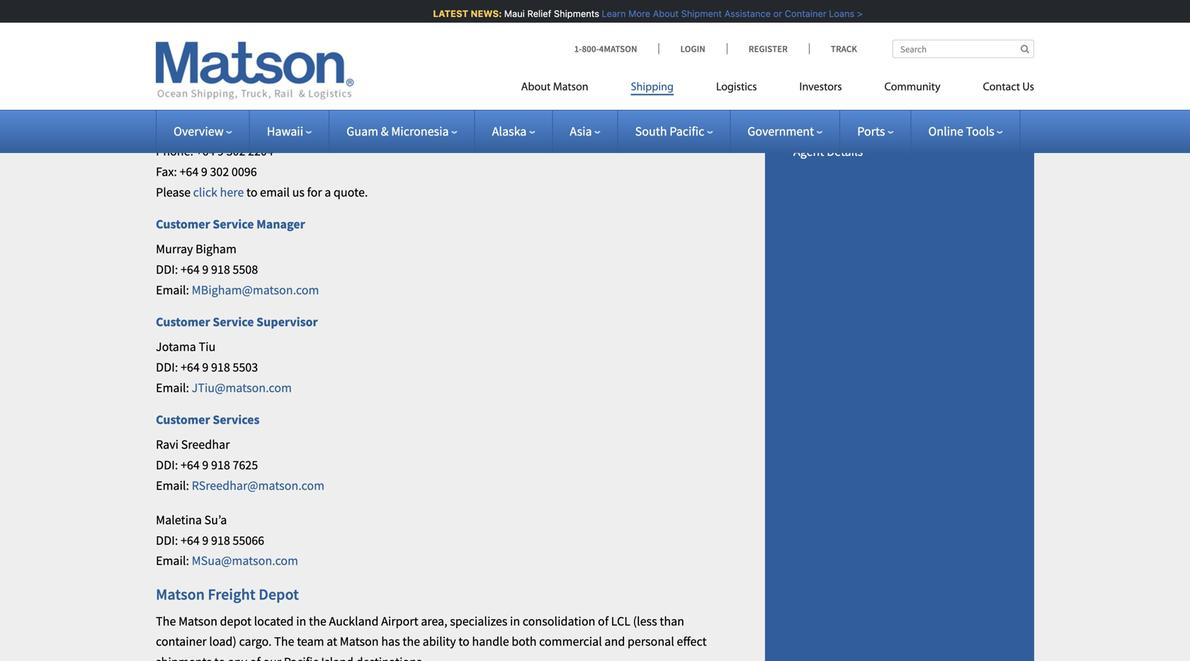 Task type: vqa. For each thing, say whether or not it's contained in the screenshot.


Task type: describe. For each thing, give the bounding box(es) containing it.
load)
[[209, 634, 237, 650]]

7625
[[233, 457, 258, 473]]

service for manager
[[213, 216, 254, 232]]

+64 down overview link
[[196, 143, 215, 159]]

south for south pacific offices
[[807, 34, 839, 50]]

Search search field
[[893, 40, 1035, 58]]

tools
[[966, 123, 995, 139]]

0096
[[232, 164, 257, 180]]

than
[[660, 613, 685, 629]]

the matson depot located in the auckland airport area, specializes in consolidation of lcl (less than container load) cargo. the team at matson has the ability to handle both commercial and personal effect shipments to any of our pacific island destinations.
[[156, 613, 707, 661]]

online tools
[[929, 123, 995, 139]]

depot
[[259, 585, 299, 604]]

island
[[321, 654, 354, 661]]

fax:
[[156, 164, 177, 180]]

1 horizontal spatial the
[[403, 634, 420, 650]]

learn more about shipment assistance or container loans > link
[[598, 8, 859, 19]]

any
[[228, 654, 247, 661]]

5508
[[233, 261, 258, 277]]

918 for 55066
[[211, 532, 230, 548]]

contact inside top menu navigation
[[983, 82, 1020, 93]]

personal
[[628, 634, 674, 650]]

south pacific
[[635, 123, 705, 139]]

container
[[156, 634, 207, 650]]

register link
[[727, 43, 809, 55]]

0 horizontal spatial contact us
[[794, 10, 851, 26]]

&
[[381, 123, 389, 139]]

logistics
[[716, 82, 757, 93]]

2 in from the left
[[510, 613, 520, 629]]

1 zealand from the top
[[182, 13, 225, 29]]

customer service manager
[[156, 216, 305, 232]]

bigham
[[196, 241, 237, 257]]

or
[[770, 8, 779, 19]]

track link
[[809, 43, 857, 55]]

blue matson logo with ocean, shipping, truck, rail and logistics written beneath it. image
[[156, 42, 354, 100]]

0 vertical spatial contact us link
[[794, 10, 851, 26]]

ability
[[423, 634, 456, 650]]

bulk fuel office link
[[804, 87, 889, 103]]

area,
[[421, 613, 448, 629]]

rsreedhar@matson.com
[[192, 477, 325, 493]]

ddi: for ddi: +64 9 918 55066
[[156, 532, 178, 548]]

p.o
[[156, 82, 173, 98]]

918 for 7625
[[211, 457, 230, 473]]

track
[[831, 43, 857, 55]]

1 vertical spatial of
[[250, 654, 260, 661]]

quote.
[[334, 184, 368, 200]]

located
[[254, 613, 294, 629]]

murray bigham ddi: +64 9 918 5508 email: mbigham@matson.com
[[156, 241, 319, 298]]

800-
[[582, 43, 599, 55]]

email: for murray bigham ddi: +64 9 918 5508 email: mbigham@matson.com
[[156, 282, 189, 298]]

customer service supervisor
[[156, 314, 318, 330]]

bulk
[[807, 87, 831, 103]]

1010
[[208, 102, 233, 118]]

register
[[749, 43, 788, 55]]

click
[[193, 184, 217, 200]]

customer for customer service supervisor
[[156, 314, 210, 330]]

relief
[[524, 8, 548, 19]]

click here link
[[193, 184, 244, 200]]

55066
[[233, 532, 264, 548]]

jtiu@matson.com
[[192, 380, 292, 396]]

investors link
[[778, 75, 863, 104]]

agent
[[794, 144, 824, 160]]

agent details
[[794, 144, 863, 160]]

here
[[220, 184, 244, 200]]

overview
[[174, 123, 224, 139]]

consolidation
[[523, 613, 596, 629]]

hawaii
[[267, 123, 303, 139]]

services
[[213, 412, 260, 428]]

guam & micronesia
[[347, 123, 449, 139]]

(less
[[633, 613, 657, 629]]

+64 for su'a
[[181, 532, 200, 548]]

9 up click
[[201, 164, 208, 180]]

1-800-4matson link
[[574, 43, 659, 55]]

address
[[193, 48, 238, 63]]

0 vertical spatial 302
[[226, 143, 245, 159]]

0 vertical spatial of
[[598, 613, 609, 629]]

learn
[[598, 8, 622, 19]]

alaska link
[[492, 123, 535, 139]]

+64 for bigham
[[181, 261, 200, 277]]

shipping link
[[610, 75, 695, 104]]

search image
[[1021, 44, 1030, 53]]

container
[[781, 8, 823, 19]]

team
[[794, 117, 823, 133]]

matson freight depot
[[156, 585, 299, 604]]

community
[[885, 82, 941, 93]]

email
[[260, 184, 290, 200]]

918 for 5503
[[211, 359, 230, 375]]

bulk fuel office
[[804, 87, 889, 103]]

us inside top menu navigation
[[1023, 82, 1035, 93]]

pacific for south pacific offices
[[841, 34, 876, 50]]

su'a
[[204, 512, 227, 528]]

shipments
[[156, 654, 212, 661]]

depot
[[220, 613, 252, 629]]

auckland inside the matson depot located in the auckland airport area, specializes in consolidation of lcl (less than container load) cargo. the team at matson has the ability to handle both commercial and personal effect shipments to any of our pacific island destinations.
[[329, 613, 379, 629]]

+64 right fax:
[[180, 164, 199, 180]]

postal address
[[156, 48, 238, 63]]

contact us inside top menu navigation
[[983, 82, 1035, 93]]

government
[[748, 123, 814, 139]]

phone:
[[156, 143, 193, 159]]

effect
[[677, 634, 707, 650]]

4matson
[[599, 43, 637, 55]]

alaska
[[492, 123, 527, 139]]

1 in from the left
[[296, 613, 306, 629]]

latest
[[429, 8, 465, 19]]

1 vertical spatial 302
[[210, 164, 229, 180]]

jotama tiu ddi: +64 9 918 5503 email: jtiu@matson.com
[[156, 339, 292, 396]]

1 vertical spatial the
[[274, 634, 294, 650]]

customer for customer service manager
[[156, 216, 210, 232]]

south for south pacific
[[635, 123, 667, 139]]

email: for jotama tiu ddi: +64 9 918 5503 email: jtiu@matson.com
[[156, 380, 189, 396]]

to inside p.o box 90504 auckland 1010 new zealand phone: +64 9 302 2204 fax: +64 9 302 0096 please click here to email us for a quote.
[[246, 184, 258, 200]]

postal
[[156, 48, 191, 63]]

maletina
[[156, 512, 202, 528]]

pacific inside the matson depot located in the auckland airport area, specializes in consolidation of lcl (less than container load) cargo. the team at matson has the ability to handle both commercial and personal effect shipments to any of our pacific island destinations.
[[284, 654, 319, 661]]

1-
[[574, 43, 582, 55]]

9 for tiu
[[202, 359, 209, 375]]

shipments
[[550, 8, 596, 19]]

0 horizontal spatial the
[[309, 613, 327, 629]]



Task type: locate. For each thing, give the bounding box(es) containing it.
micronesia
[[391, 123, 449, 139]]

9 inside murray bigham ddi: +64 9 918 5508 email: mbigham@matson.com
[[202, 261, 209, 277]]

1 horizontal spatial contact us link
[[962, 75, 1035, 104]]

1 vertical spatial new
[[156, 123, 180, 139]]

new up postal at the top
[[156, 13, 180, 29]]

0 horizontal spatial auckland
[[156, 102, 206, 118]]

2 918 from the top
[[211, 359, 230, 375]]

2204
[[248, 143, 273, 159]]

1 vertical spatial service
[[213, 314, 254, 330]]

9 for sreedhar
[[202, 457, 209, 473]]

1 email: from the top
[[156, 282, 189, 298]]

ddi: down maletina
[[156, 532, 178, 548]]

ddi: inside ravi sreedhar ddi: +64 9 918 7625 email: rsreedhar@matson.com
[[156, 457, 178, 473]]

1 vertical spatial contact
[[983, 82, 1020, 93]]

a
[[325, 184, 331, 200]]

team
[[297, 634, 324, 650]]

0 horizontal spatial about
[[521, 82, 551, 93]]

+64
[[196, 143, 215, 159], [180, 164, 199, 180], [181, 261, 200, 277], [181, 359, 200, 375], [181, 457, 200, 473], [181, 532, 200, 548]]

please
[[156, 184, 191, 200]]

4 ddi: from the top
[[156, 532, 178, 548]]

the up container
[[156, 613, 176, 629]]

1 horizontal spatial auckland
[[329, 613, 379, 629]]

zealand up the postal address
[[182, 13, 225, 29]]

1 horizontal spatial of
[[598, 613, 609, 629]]

918 down the su'a
[[211, 532, 230, 548]]

9 inside ravi sreedhar ddi: +64 9 918 7625 email: rsreedhar@matson.com
[[202, 457, 209, 473]]

supervisor
[[257, 314, 318, 330]]

918 left 7625
[[211, 457, 230, 473]]

918 down tiu on the bottom left
[[211, 359, 230, 375]]

to down load)
[[214, 654, 225, 661]]

email: inside maletina su'a ddi: +64 9 918 55066 email: msua@matson.com
[[156, 553, 189, 569]]

ddi: for ddi: +64 9 918 5503
[[156, 359, 178, 375]]

ddi: down ravi
[[156, 457, 178, 473]]

us
[[292, 184, 305, 200]]

box
[[176, 82, 196, 98]]

customer for customer services
[[156, 412, 210, 428]]

1-800-4matson
[[574, 43, 637, 55]]

contact us link up track link
[[794, 10, 851, 26]]

9 down sreedhar at the left
[[202, 457, 209, 473]]

1 vertical spatial contact us
[[983, 82, 1035, 93]]

guam
[[347, 123, 378, 139]]

2 service from the top
[[213, 314, 254, 330]]

+64 down maletina
[[181, 532, 200, 548]]

new inside p.o box 90504 auckland 1010 new zealand phone: +64 9 302 2204 fax: +64 9 302 0096 please click here to email us for a quote.
[[156, 123, 180, 139]]

email: inside murray bigham ddi: +64 9 918 5508 email: mbigham@matson.com
[[156, 282, 189, 298]]

email: up maletina
[[156, 477, 189, 493]]

+64 inside ravi sreedhar ddi: +64 9 918 7625 email: rsreedhar@matson.com
[[181, 457, 200, 473]]

us left >
[[838, 10, 851, 26]]

2 ddi: from the top
[[156, 359, 178, 375]]

contact us link
[[794, 10, 851, 26], [962, 75, 1035, 104]]

us
[[838, 10, 851, 26], [1023, 82, 1035, 93]]

mbigham@matson.com
[[192, 282, 319, 298]]

1 horizontal spatial south
[[807, 34, 839, 50]]

9 down overview link
[[218, 143, 224, 159]]

3 customer from the top
[[156, 412, 210, 428]]

maui
[[501, 8, 521, 19]]

+64 down 'murray'
[[181, 261, 200, 277]]

latest news: maui relief shipments learn more about shipment assistance or container loans >
[[429, 8, 859, 19]]

mbigham@matson.com link
[[192, 282, 319, 298]]

0 vertical spatial contact
[[794, 10, 835, 26]]

the up our
[[274, 634, 294, 650]]

9 down bigham
[[202, 261, 209, 277]]

2 customer from the top
[[156, 314, 210, 330]]

+64 down "jotama"
[[181, 359, 200, 375]]

zealand inside p.o box 90504 auckland 1010 new zealand phone: +64 9 302 2204 fax: +64 9 302 0096 please click here to email us for a quote.
[[182, 123, 225, 139]]

0 vertical spatial service
[[213, 216, 254, 232]]

about matson
[[521, 82, 589, 93]]

1 customer from the top
[[156, 216, 210, 232]]

918 for 5508
[[211, 261, 230, 277]]

pacific for south pacific
[[670, 123, 705, 139]]

3 email: from the top
[[156, 477, 189, 493]]

tiu
[[199, 339, 216, 355]]

email: inside ravi sreedhar ddi: +64 9 918 7625 email: rsreedhar@matson.com
[[156, 477, 189, 493]]

2 email: from the top
[[156, 380, 189, 396]]

freight
[[208, 585, 256, 604]]

0 horizontal spatial pacific
[[284, 654, 319, 661]]

email: down "jotama"
[[156, 380, 189, 396]]

online
[[929, 123, 964, 139]]

+64 inside jotama tiu ddi: +64 9 918 5503 email: jtiu@matson.com
[[181, 359, 200, 375]]

top menu navigation
[[521, 75, 1035, 104]]

pacific down >
[[841, 34, 876, 50]]

1 vertical spatial to
[[459, 634, 470, 650]]

email: for ravi sreedhar ddi: +64 9 918 7625 email: rsreedhar@matson.com
[[156, 477, 189, 493]]

shipping
[[631, 82, 674, 93]]

email: down maletina
[[156, 553, 189, 569]]

0 horizontal spatial south
[[635, 123, 667, 139]]

0 vertical spatial south
[[807, 34, 839, 50]]

of
[[598, 613, 609, 629], [250, 654, 260, 661]]

1 horizontal spatial in
[[510, 613, 520, 629]]

1 vertical spatial auckland
[[329, 613, 379, 629]]

service up tiu on the bottom left
[[213, 314, 254, 330]]

destinations.
[[356, 654, 425, 661]]

auckland inside p.o box 90504 auckland 1010 new zealand phone: +64 9 302 2204 fax: +64 9 302 0096 please click here to email us for a quote.
[[156, 102, 206, 118]]

0 vertical spatial to
[[246, 184, 258, 200]]

guam & micronesia link
[[347, 123, 457, 139]]

1 horizontal spatial us
[[1023, 82, 1035, 93]]

of down cargo.
[[250, 654, 260, 661]]

1 service from the top
[[213, 216, 254, 232]]

ddi: for ddi: +64 9 918 5508
[[156, 261, 178, 277]]

service for supervisor
[[213, 314, 254, 330]]

2 horizontal spatial to
[[459, 634, 470, 650]]

ddi: inside maletina su'a ddi: +64 9 918 55066 email: msua@matson.com
[[156, 532, 178, 548]]

team link
[[794, 117, 823, 133]]

9 for bigham
[[202, 261, 209, 277]]

email:
[[156, 282, 189, 298], [156, 380, 189, 396], [156, 477, 189, 493], [156, 553, 189, 569]]

asia link
[[570, 123, 601, 139]]

email: inside jotama tiu ddi: +64 9 918 5503 email: jtiu@matson.com
[[156, 380, 189, 396]]

+64 inside maletina su'a ddi: +64 9 918 55066 email: msua@matson.com
[[181, 532, 200, 548]]

at
[[327, 634, 337, 650]]

fuel
[[833, 87, 856, 103]]

9 down tiu on the bottom left
[[202, 359, 209, 375]]

3 ddi: from the top
[[156, 457, 178, 473]]

the up team
[[309, 613, 327, 629]]

about matson link
[[521, 75, 610, 104]]

p.o box 90504 auckland 1010 new zealand phone: +64 9 302 2204 fax: +64 9 302 0096 please click here to email us for a quote.
[[156, 82, 368, 200]]

302 up click here link
[[210, 164, 229, 180]]

airport
[[381, 613, 419, 629]]

+64 for sreedhar
[[181, 457, 200, 473]]

email: down 'murray'
[[156, 282, 189, 298]]

0 vertical spatial about
[[649, 8, 675, 19]]

+64 down sreedhar at the left
[[181, 457, 200, 473]]

asia
[[570, 123, 592, 139]]

1 horizontal spatial the
[[274, 634, 294, 650]]

customer up 'murray'
[[156, 216, 210, 232]]

jtiu@matson.com link
[[192, 380, 292, 396]]

customer
[[156, 216, 210, 232], [156, 314, 210, 330], [156, 412, 210, 428]]

pacific down shipping link
[[670, 123, 705, 139]]

south pacific link
[[635, 123, 713, 139]]

0 horizontal spatial in
[[296, 613, 306, 629]]

1 horizontal spatial contact
[[983, 82, 1020, 93]]

contact up tools
[[983, 82, 1020, 93]]

9 down the su'a
[[202, 532, 209, 548]]

login
[[681, 43, 706, 55]]

about up alaska link
[[521, 82, 551, 93]]

matson inside top menu navigation
[[553, 82, 589, 93]]

specializes
[[450, 613, 508, 629]]

to right here
[[246, 184, 258, 200]]

918 inside ravi sreedhar ddi: +64 9 918 7625 email: rsreedhar@matson.com
[[211, 457, 230, 473]]

ports link
[[858, 123, 894, 139]]

details
[[827, 144, 863, 160]]

contact up track link
[[794, 10, 835, 26]]

4 918 from the top
[[211, 532, 230, 548]]

investors
[[800, 82, 842, 93]]

302 up 0096
[[226, 143, 245, 159]]

south down loans
[[807, 34, 839, 50]]

ddi: inside murray bigham ddi: +64 9 918 5508 email: mbigham@matson.com
[[156, 261, 178, 277]]

5503
[[233, 359, 258, 375]]

ddi: down "jotama"
[[156, 359, 178, 375]]

1 vertical spatial us
[[1023, 82, 1035, 93]]

1 new from the top
[[156, 13, 180, 29]]

south
[[807, 34, 839, 50], [635, 123, 667, 139]]

in
[[296, 613, 306, 629], [510, 613, 520, 629]]

2 horizontal spatial pacific
[[841, 34, 876, 50]]

None search field
[[893, 40, 1035, 58]]

south down shipping link
[[635, 123, 667, 139]]

>
[[853, 8, 859, 19]]

1 vertical spatial zealand
[[182, 123, 225, 139]]

manager
[[257, 216, 305, 232]]

2 new from the top
[[156, 123, 180, 139]]

1 horizontal spatial pacific
[[670, 123, 705, 139]]

1 vertical spatial customer
[[156, 314, 210, 330]]

1 vertical spatial contact us link
[[962, 75, 1035, 104]]

1 vertical spatial pacific
[[670, 123, 705, 139]]

email: for maletina su'a ddi: +64 9 918 55066 email: msua@matson.com
[[156, 553, 189, 569]]

0 vertical spatial the
[[156, 613, 176, 629]]

the right has
[[403, 634, 420, 650]]

918 down bigham
[[211, 261, 230, 277]]

sreedhar
[[181, 437, 230, 453]]

our
[[263, 654, 281, 661]]

logistics link
[[695, 75, 778, 104]]

ddi: down 'murray'
[[156, 261, 178, 277]]

of left lcl
[[598, 613, 609, 629]]

918 inside murray bigham ddi: +64 9 918 5508 email: mbigham@matson.com
[[211, 261, 230, 277]]

contact us up track link
[[794, 10, 851, 26]]

1 vertical spatial about
[[521, 82, 551, 93]]

msua@matson.com
[[192, 553, 298, 569]]

9 inside jotama tiu ddi: +64 9 918 5503 email: jtiu@matson.com
[[202, 359, 209, 375]]

contact
[[794, 10, 835, 26], [983, 82, 1020, 93]]

+64 for tiu
[[181, 359, 200, 375]]

zealand down 1010
[[182, 123, 225, 139]]

about
[[649, 8, 675, 19], [521, 82, 551, 93]]

1 ddi: from the top
[[156, 261, 178, 277]]

in up team
[[296, 613, 306, 629]]

9 inside maletina su'a ddi: +64 9 918 55066 email: msua@matson.com
[[202, 532, 209, 548]]

government link
[[748, 123, 823, 139]]

auckland
[[156, 102, 206, 118], [329, 613, 379, 629]]

0 vertical spatial new
[[156, 13, 180, 29]]

ddi: inside jotama tiu ddi: +64 9 918 5503 email: jtiu@matson.com
[[156, 359, 178, 375]]

customer up ravi
[[156, 412, 210, 428]]

cargo.
[[239, 634, 272, 650]]

0 horizontal spatial contact us link
[[794, 10, 851, 26]]

loans
[[825, 8, 851, 19]]

1 horizontal spatial to
[[246, 184, 258, 200]]

0 horizontal spatial to
[[214, 654, 225, 661]]

pacific down team
[[284, 654, 319, 661]]

shipment
[[678, 8, 718, 19]]

1 918 from the top
[[211, 261, 230, 277]]

1 horizontal spatial about
[[649, 8, 675, 19]]

918 inside maletina su'a ddi: +64 9 918 55066 email: msua@matson.com
[[211, 532, 230, 548]]

4 email: from the top
[[156, 553, 189, 569]]

0 vertical spatial pacific
[[841, 34, 876, 50]]

918 inside jotama tiu ddi: +64 9 918 5503 email: jtiu@matson.com
[[211, 359, 230, 375]]

customer up "jotama"
[[156, 314, 210, 330]]

rsreedhar@matson.com link
[[192, 477, 325, 493]]

service up bigham
[[213, 216, 254, 232]]

2 vertical spatial to
[[214, 654, 225, 661]]

contact us down "search" icon
[[983, 82, 1035, 93]]

about inside about matson link
[[521, 82, 551, 93]]

0 horizontal spatial the
[[156, 613, 176, 629]]

handle
[[472, 634, 509, 650]]

auckland down "box"
[[156, 102, 206, 118]]

offices
[[879, 34, 915, 50]]

1 horizontal spatial contact us
[[983, 82, 1035, 93]]

online tools link
[[929, 123, 1003, 139]]

3 918 from the top
[[211, 457, 230, 473]]

2 zealand from the top
[[182, 123, 225, 139]]

0 vertical spatial zealand
[[182, 13, 225, 29]]

service
[[213, 216, 254, 232], [213, 314, 254, 330]]

the
[[156, 613, 176, 629], [274, 634, 294, 650]]

0 horizontal spatial contact
[[794, 10, 835, 26]]

about right more
[[649, 8, 675, 19]]

1 vertical spatial south
[[635, 123, 667, 139]]

us down "search" icon
[[1023, 82, 1035, 93]]

2 vertical spatial customer
[[156, 412, 210, 428]]

in up both
[[510, 613, 520, 629]]

302
[[226, 143, 245, 159], [210, 164, 229, 180]]

0 vertical spatial auckland
[[156, 102, 206, 118]]

1 vertical spatial the
[[403, 634, 420, 650]]

0 horizontal spatial us
[[838, 10, 851, 26]]

new up phone:
[[156, 123, 180, 139]]

9 for su'a
[[202, 532, 209, 548]]

ddi: for ddi: +64 9 918 7625
[[156, 457, 178, 473]]

customer services
[[156, 412, 260, 428]]

contact us link up tools
[[962, 75, 1035, 104]]

0 vertical spatial us
[[838, 10, 851, 26]]

0 vertical spatial contact us
[[794, 10, 851, 26]]

for
[[307, 184, 322, 200]]

0 horizontal spatial of
[[250, 654, 260, 661]]

to right ability
[[459, 634, 470, 650]]

+64 inside murray bigham ddi: +64 9 918 5508 email: mbigham@matson.com
[[181, 261, 200, 277]]

auckland up at at the bottom left of page
[[329, 613, 379, 629]]

0 vertical spatial customer
[[156, 216, 210, 232]]

overview link
[[174, 123, 232, 139]]

lcl
[[611, 613, 631, 629]]

0 vertical spatial the
[[309, 613, 327, 629]]

2 vertical spatial pacific
[[284, 654, 319, 661]]

90504
[[198, 82, 230, 98]]



